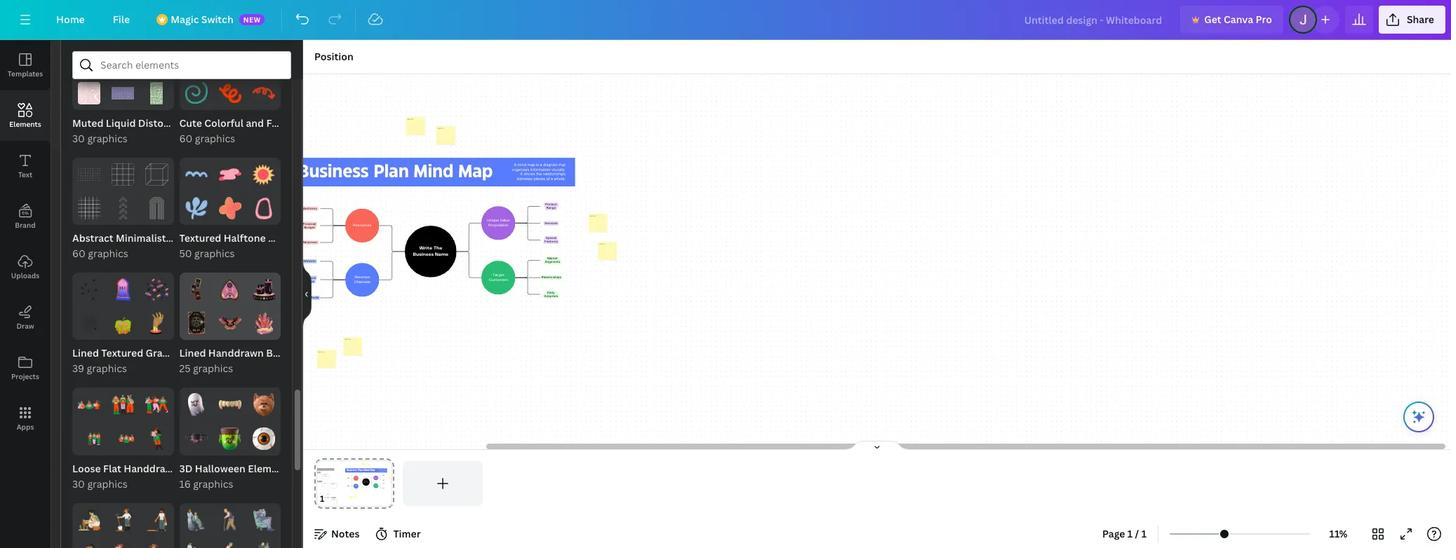 Task type: locate. For each thing, give the bounding box(es) containing it.
visually.
[[552, 167, 566, 172]]

loose flat handrawn black woman singing image
[[146, 428, 168, 450]]

elements down the lined textured halftone organic flower shape image
[[197, 232, 242, 245]]

lined inside "lined handdrawn bold witchy elements 25 graphics"
[[179, 347, 206, 360]]

graphics
[[87, 132, 128, 145], [195, 132, 235, 145], [88, 247, 128, 260], [194, 247, 235, 260], [87, 362, 127, 376], [193, 362, 233, 376], [87, 478, 128, 491], [193, 478, 233, 491]]

graphics inside "abstract minimalist lined elements 60 graphics"
[[88, 247, 128, 260]]

1 30 from the top
[[72, 132, 85, 145]]

physical stores
[[304, 277, 316, 283]]

get canva pro button
[[1181, 6, 1284, 34]]

1 left /
[[1128, 528, 1133, 541]]

social
[[300, 297, 309, 300]]

elements inside "abstract minimalist lined elements 60 graphics"
[[197, 232, 242, 245]]

elements inside cute colorful and fun freeform elements 60 graphics
[[333, 116, 378, 130]]

home
[[56, 13, 85, 26]]

elements down budget
[[268, 232, 313, 245]]

3d halloween element eyeball image
[[253, 428, 275, 450]]

handdrawn down lined handdrawn witchy night moth potion ingredient with moon and stars image
[[208, 347, 264, 360]]

uploads
[[11, 271, 39, 281]]

elements inside 3d halloween elements 16 graphics
[[248, 462, 293, 476]]

file
[[113, 13, 130, 26]]

elements up text button
[[9, 119, 41, 129]]

it
[[521, 172, 523, 176]]

1 vertical spatial handdrawn
[[124, 462, 179, 476]]

elements down the 3d halloween element eyeball "icon" at the left of the page
[[248, 462, 293, 476]]

canva
[[1224, 13, 1254, 26]]

0 vertical spatial a
[[540, 162, 542, 167]]

elements right freeform
[[333, 116, 378, 130]]

of
[[546, 177, 550, 181]]

graphics down backgrounds
[[195, 132, 235, 145]]

0 horizontal spatial handdrawn
[[124, 462, 179, 476]]

elements
[[333, 116, 378, 130], [9, 119, 41, 129], [197, 232, 242, 245], [268, 232, 313, 245], [326, 347, 371, 360], [248, 462, 293, 476]]

elements right witchy at the left of page
[[326, 347, 371, 360]]

brand
[[15, 220, 36, 230]]

map
[[528, 162, 535, 167]]

0 vertical spatial handdrawn
[[208, 347, 264, 360]]

relationships
[[543, 172, 566, 176]]

untitled media image
[[112, 82, 134, 104], [146, 82, 168, 104]]

1 horizontal spatial untitled media image
[[146, 82, 168, 104]]

cute colorful twirl image
[[185, 82, 208, 104]]

graphics inside the 'loose flat handdrawn carollers 30 graphics'
[[87, 478, 128, 491]]

graphics inside "lined handdrawn bold witchy elements 25 graphics"
[[193, 362, 233, 376]]

lined textured halftone abstract shapes image
[[219, 163, 241, 186]]

1 vertical spatial lined
[[179, 347, 206, 360]]

lined textured halftone organic shape image up the textured
[[185, 197, 208, 220]]

elements inside textured halftone elements 50 graphics
[[268, 232, 313, 245]]

1 vertical spatial 30
[[72, 478, 85, 491]]

switch
[[201, 13, 234, 26]]

loose flat handdrawn carollers button
[[72, 462, 225, 477]]

11%
[[1330, 528, 1348, 541]]

caretaker assisting old man on walker image
[[253, 543, 275, 549]]

lined textured gradient halloween zombie hand decoration image
[[146, 313, 168, 335]]

30 for loose flat handdrawn carollers 30 graphics
[[72, 478, 85, 491]]

segments
[[545, 261, 560, 264]]

1
[[1128, 528, 1133, 541], [1142, 528, 1147, 541]]

lined up 25
[[179, 347, 206, 360]]

media
[[310, 297, 319, 300]]

graphics down abstract
[[88, 247, 128, 260]]

0 horizontal spatial untitled media image
[[112, 82, 134, 104]]

lined textured gradient halloween poisoned apple decoration image
[[112, 313, 134, 335]]

lined handdrawn witchy ouija planchette image
[[219, 279, 241, 301]]

1 horizontal spatial 60
[[179, 132, 193, 145]]

30
[[72, 132, 85, 145], [72, 478, 85, 491]]

freeform flat illustration of a man planting seeds image
[[146, 509, 168, 532]]

senior in wheelchair with caregiver image
[[185, 509, 208, 532]]

hide pages image
[[844, 441, 911, 452]]

adopters
[[544, 295, 558, 298]]

graphics down liquid
[[87, 132, 128, 145]]

39 graphics
[[72, 362, 127, 376]]

lined up 50
[[168, 232, 195, 245]]

30 down muted
[[72, 132, 85, 145]]

muted liquid distorted backgrounds button
[[72, 116, 248, 131]]

product
[[545, 203, 557, 206]]

lined textured halftone sun shape image
[[253, 163, 275, 186]]

lined
[[168, 232, 195, 245], [179, 347, 206, 360]]

uploads button
[[0, 242, 51, 293]]

early adopters
[[544, 291, 558, 298]]

3d halloween element vampire fangs image
[[219, 394, 241, 417]]

loose
[[72, 462, 101, 476]]

textured halftone elements button
[[179, 231, 313, 246]]

notes
[[331, 528, 360, 541]]

main menu bar
[[0, 0, 1452, 40]]

lined handdrawn bold witchy elements 25 graphics
[[179, 347, 371, 376]]

loose flat handdrawn carollers 30 graphics
[[72, 462, 225, 491]]

39
[[72, 362, 84, 376]]

1 horizontal spatial handdrawn
[[208, 347, 264, 360]]

range
[[547, 207, 556, 210]]

60 down cute
[[179, 132, 193, 145]]

pieces
[[534, 177, 545, 181]]

carollers
[[182, 462, 225, 476]]

0 horizontal spatial 60
[[72, 247, 86, 260]]

lined handdrawn magical witchy tarot cards image
[[185, 279, 208, 301]]

distorted
[[138, 116, 184, 130]]

a right is on the left of page
[[540, 162, 542, 167]]

0 vertical spatial lined
[[168, 232, 195, 245]]

freeform flat illustration of a woman with fertilizer image
[[112, 543, 134, 549]]

lined handdrawn crystal gems on a crystal holder mold image
[[253, 313, 275, 335]]

1 vertical spatial a
[[551, 177, 553, 181]]

60 down abstract
[[72, 247, 86, 260]]

timer button
[[371, 524, 426, 546]]

graphics down halloween
[[193, 478, 233, 491]]

a right of
[[551, 177, 553, 181]]

file button
[[102, 6, 141, 34]]

magic switch
[[171, 13, 234, 26]]

page
[[1103, 528, 1126, 541]]

graphics down the textured
[[194, 247, 235, 260]]

60 inside "abstract minimalist lined elements 60 graphics"
[[72, 247, 86, 260]]

0 vertical spatial 60
[[179, 132, 193, 145]]

nurse pushing old man in wheelchair image
[[185, 543, 208, 549]]

60 inside cute colorful and fun freeform elements 60 graphics
[[179, 132, 193, 145]]

60
[[179, 132, 193, 145], [72, 247, 86, 260]]

relationships
[[542, 276, 561, 279]]

lined textured gradient halloween tombstone decoration image
[[112, 279, 134, 301]]

backgrounds
[[186, 116, 248, 130]]

services
[[545, 222, 558, 225]]

loose flat handrawn best friends singing image
[[78, 428, 100, 450]]

lined textured halftone organic shape image
[[185, 163, 208, 186], [185, 197, 208, 220], [253, 197, 275, 220]]

0 vertical spatial 30
[[72, 132, 85, 145]]

graphics inside cute colorful and fun freeform elements 60 graphics
[[195, 132, 235, 145]]

2 30 from the top
[[72, 478, 85, 491]]

30 down loose
[[72, 478, 85, 491]]

share
[[1407, 13, 1435, 26]]

muted liquid distorted backgrounds 30 graphics
[[72, 116, 248, 145]]

muted
[[72, 116, 103, 130]]

graphics right 25
[[193, 362, 233, 376]]

untitled media image up liquid
[[112, 82, 134, 104]]

3d halloween element ghost image
[[185, 394, 208, 417]]

1 horizontal spatial 1
[[1142, 528, 1147, 541]]

30 inside muted liquid distorted backgrounds 30 graphics
[[72, 132, 85, 145]]

lined textured halftone organic flower shape image
[[219, 197, 241, 220]]

lined textured gradient halloween spider clutter decoration image
[[78, 279, 100, 301]]

untitled media image up 'distorted'
[[146, 82, 168, 104]]

0 horizontal spatial 1
[[1128, 528, 1133, 541]]

text button
[[0, 141, 51, 192]]

1 right /
[[1142, 528, 1147, 541]]

loose flat handrawn trio carollers image
[[146, 394, 168, 417]]

handdrawn down loose flat handrawn black woman singing icon
[[124, 462, 179, 476]]

position button
[[309, 46, 359, 68]]

freeform flat illustration of a man with a shovel image
[[112, 509, 134, 532]]

between
[[517, 177, 533, 181]]

1 vertical spatial 60
[[72, 247, 86, 260]]

graphics down flat
[[87, 478, 128, 491]]

30 inside the 'loose flat handdrawn carollers 30 graphics'
[[72, 478, 85, 491]]

is
[[536, 162, 539, 167]]

lined textured halftone organic shape image right the lined textured halftone organic flower shape image
[[253, 197, 275, 220]]

financial budget
[[303, 222, 316, 229]]

bold
[[266, 347, 288, 360]]

witchy
[[291, 347, 324, 360]]



Task type: describe. For each thing, give the bounding box(es) containing it.
market segments
[[545, 257, 560, 264]]

2 1 from the left
[[1142, 528, 1147, 541]]

cute colorful twirl image
[[219, 82, 241, 104]]

apps
[[17, 423, 34, 432]]

share button
[[1379, 6, 1446, 34]]

freeform
[[287, 116, 331, 130]]

abstract minimalist lined elements button
[[72, 231, 242, 246]]

loose flat handrawn cure carollers image
[[112, 394, 134, 417]]

cute colorful twirly arrow image
[[253, 82, 275, 104]]

special
[[546, 237, 557, 240]]

3d halloween elements button
[[179, 462, 293, 477]]

machinery
[[302, 207, 317, 210]]

loose flat handrawn singing christmas song image
[[112, 428, 134, 450]]

budget
[[304, 226, 315, 229]]

1 1 from the left
[[1128, 528, 1133, 541]]

old man walking with cane image
[[219, 509, 241, 532]]

lined textured halftone organic shape image left lined textured halftone abstract shapes image
[[185, 163, 208, 186]]

lined inside "abstract minimalist lined elements 60 graphics"
[[168, 232, 195, 245]]

product range
[[545, 203, 557, 210]]

early
[[548, 291, 555, 294]]

pro
[[1256, 13, 1273, 26]]

3d halloween element spider image
[[185, 428, 208, 450]]

lined handdrawn witchy night moth potion ingredient with moon and stars image
[[219, 313, 241, 335]]

page 1 image
[[314, 462, 394, 507]]

mind
[[518, 162, 526, 167]]

physical
[[304, 277, 316, 279]]

old man drinking coffee in armchair image
[[253, 509, 275, 532]]

text
[[18, 170, 32, 180]]

get canva pro
[[1205, 13, 1273, 26]]

get
[[1205, 13, 1222, 26]]

graphics right 39
[[87, 362, 127, 376]]

0 horizontal spatial a
[[540, 162, 542, 167]]

website
[[304, 260, 316, 263]]

elements button
[[0, 91, 51, 141]]

canva assistant image
[[1411, 409, 1428, 426]]

30 for muted liquid distorted backgrounds 30 graphics
[[72, 132, 85, 145]]

halloween
[[195, 462, 246, 476]]

elements inside "lined handdrawn bold witchy elements 25 graphics"
[[326, 347, 371, 360]]

1 horizontal spatial a
[[551, 177, 553, 181]]

lined textured gradient halloween candy confetti decoration image
[[146, 279, 168, 301]]

manpower
[[302, 241, 318, 244]]

old lady walking with cane image
[[219, 543, 241, 549]]

Design title text field
[[1013, 6, 1175, 34]]

textured
[[179, 232, 221, 245]]

a
[[514, 162, 517, 167]]

abstract minimalist lined elements 60 graphics
[[72, 232, 242, 260]]

colorful
[[204, 116, 244, 130]]

the
[[536, 172, 542, 176]]

3d halloween element werewoolf image
[[253, 394, 275, 417]]

hide image
[[303, 261, 312, 328]]

lined handdrawn witchy spellbook with pentagram image
[[185, 313, 208, 335]]

page 1 / 1
[[1103, 528, 1147, 541]]

projects button
[[0, 343, 51, 394]]

graphics inside 3d halloween elements 16 graphics
[[193, 478, 233, 491]]

projects
[[11, 372, 39, 382]]

3d halloween elements 16 graphics
[[179, 462, 293, 491]]

draw button
[[0, 293, 51, 343]]

freeform flat illustration of a man harvesting a pumpkin image
[[78, 543, 100, 549]]

lined handdrawn black magic candles on a casting platform image
[[253, 279, 275, 301]]

2 untitled media image from the left
[[146, 82, 168, 104]]

untitled media image
[[78, 82, 100, 104]]

brand button
[[0, 192, 51, 242]]

side panel tab list
[[0, 40, 51, 444]]

Search elements search field
[[100, 52, 263, 79]]

home link
[[45, 6, 96, 34]]

/
[[1136, 528, 1140, 541]]

social media
[[300, 297, 319, 300]]

magic
[[171, 13, 199, 26]]

draw
[[16, 322, 34, 331]]

handdrawn inside "lined handdrawn bold witchy elements 25 graphics"
[[208, 347, 264, 360]]

notes button
[[309, 524, 365, 546]]

graphics inside muted liquid distorted backgrounds 30 graphics
[[87, 132, 128, 145]]

new
[[243, 15, 261, 25]]

minimalist
[[116, 232, 166, 245]]

market
[[548, 257, 558, 260]]

timer
[[393, 528, 421, 541]]

templates button
[[0, 40, 51, 91]]

handdrawn inside the 'loose flat handdrawn carollers 30 graphics'
[[124, 462, 179, 476]]

50
[[179, 247, 192, 260]]

cute colorful and fun freeform elements 60 graphics
[[179, 116, 378, 145]]

Page title text field
[[331, 493, 336, 507]]

whole.
[[554, 177, 566, 181]]

freeform flat illustration of a man harvesting carrots image
[[78, 509, 100, 532]]

3d
[[179, 462, 193, 476]]

elements inside button
[[9, 119, 41, 129]]

graphics inside textured halftone elements 50 graphics
[[194, 247, 235, 260]]

lined textured gradient halloween spider cobweb decoration image
[[78, 313, 100, 335]]

loose flat handrawn trio carollers image
[[78, 394, 100, 417]]

1 untitled media image from the left
[[112, 82, 134, 104]]

25
[[179, 362, 191, 376]]

fun
[[266, 116, 284, 130]]

halftone
[[224, 232, 266, 245]]

diagram
[[543, 162, 558, 167]]

stores
[[305, 280, 315, 283]]

lined handdrawn bold witchy elements button
[[179, 346, 371, 362]]

3d halloween element frankenstein image
[[219, 428, 241, 450]]

freeform flat illustration of a gardener picking tomatoes image
[[146, 543, 168, 549]]

information
[[531, 167, 551, 172]]

11% button
[[1316, 524, 1362, 546]]

financial
[[303, 222, 316, 225]]

16
[[179, 478, 191, 491]]

shows
[[524, 172, 535, 176]]

flat
[[103, 462, 121, 476]]

organizes
[[512, 167, 529, 172]]

liquid
[[106, 116, 136, 130]]

special features
[[545, 237, 558, 243]]

features
[[545, 240, 558, 243]]

that
[[559, 162, 566, 167]]



Task type: vqa. For each thing, say whether or not it's contained in the screenshot.
Abstract
yes



